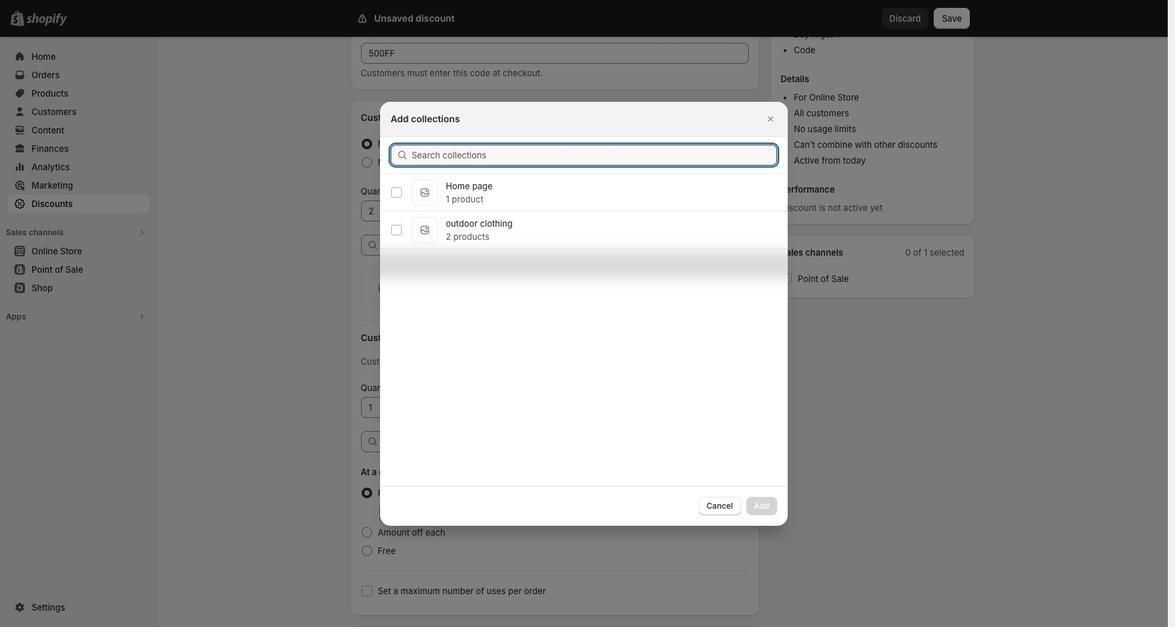 Task type: vqa. For each thing, say whether or not it's contained in the screenshot.
Store within the Settings DIALOG
no



Task type: locate. For each thing, give the bounding box(es) containing it.
dialog
[[0, 102, 1168, 526]]

Search collections text field
[[412, 144, 777, 165]]



Task type: describe. For each thing, give the bounding box(es) containing it.
shopify image
[[26, 13, 67, 26]]



